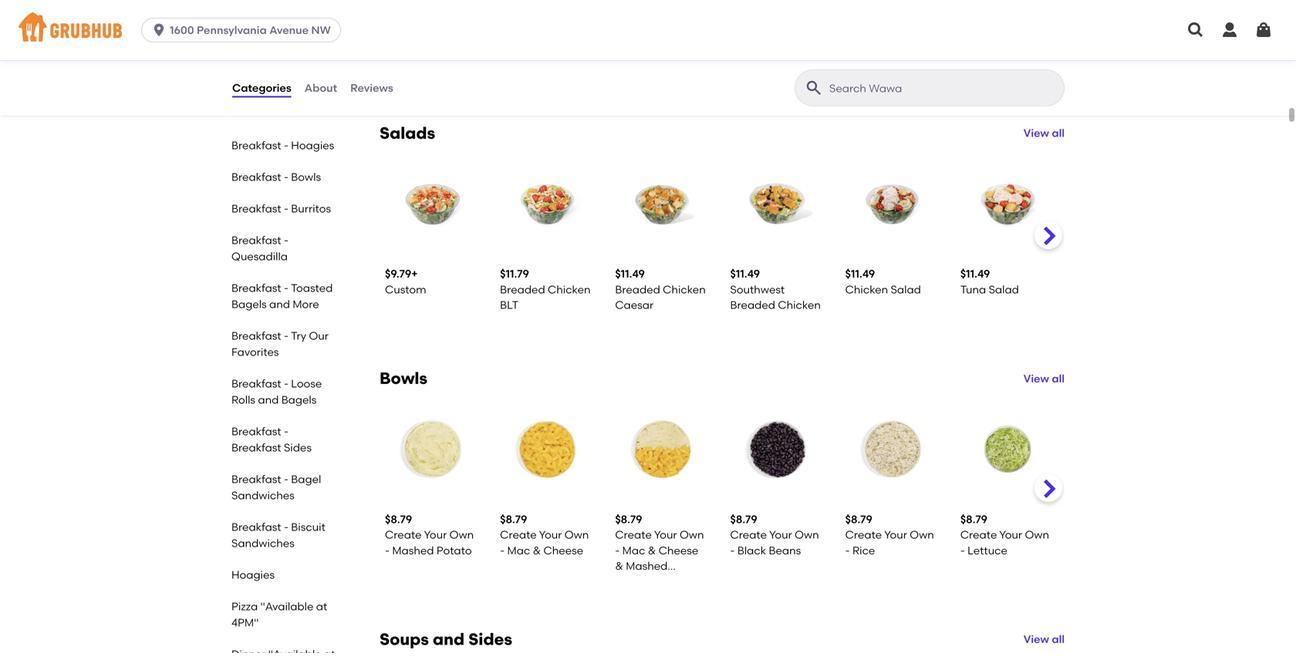 Task type: describe. For each thing, give the bounding box(es) containing it.
salads
[[380, 123, 435, 143]]

2 vertical spatial and
[[433, 630, 465, 650]]

nw
[[311, 24, 331, 37]]

custom image
[[385, 157, 479, 251]]

breakfast - breakfast sides
[[232, 425, 312, 455]]

quesadillas for pierogi
[[961, 22, 1022, 35]]

breakfast - burritos
[[232, 202, 331, 215]]

view all for salads
[[1024, 127, 1065, 140]]

$11.79 breaded chicken blt
[[500, 268, 591, 312]]

quesadilla inside 'breakfast - quesadilla'
[[232, 250, 288, 263]]

bagel
[[291, 473, 321, 486]]

cheese inside quesadillas - chicken & cheese
[[500, 53, 540, 66]]

breakfast - quesadilla
[[232, 234, 289, 263]]

lettuce
[[968, 544, 1008, 557]]

1600 pennsylvania avenue nw
[[170, 24, 331, 37]]

create for create your own - mashed potato
[[385, 529, 422, 542]]

- inside $8.79 create your own - lettuce
[[961, 544, 965, 557]]

your for create your own - rice
[[885, 529, 908, 542]]

rice
[[853, 544, 876, 557]]

and for more
[[269, 298, 290, 311]]

breakfast for breakfast - loose rolls and bagels
[[232, 377, 281, 391]]

view all for soups and sides
[[1024, 633, 1065, 647]]

"available
[[261, 600, 314, 614]]

try
[[291, 330, 307, 343]]

- inside the quesadillas - buffalo chicken & cheese
[[795, 22, 799, 35]]

- inside $8.79 create your own - rice
[[846, 544, 850, 557]]

+
[[412, 268, 418, 281]]

view all button for salads
[[1024, 126, 1065, 141]]

$8.79 create your own - mashed potato
[[385, 513, 474, 557]]

caret right icon image
[[333, 141, 343, 150]]

pizza "available at 4pm"
[[232, 600, 327, 630]]

hoagies inside breakfast - hoagies tab
[[291, 139, 334, 152]]

view all button for bowls
[[1024, 371, 1065, 387]]

sandwiches for bagel
[[232, 489, 295, 502]]

about
[[305, 81, 337, 94]]

burritos
[[291, 202, 331, 215]]

chicken inside the quesadillas - buffalo chicken & cheese
[[770, 38, 813, 51]]

create for create your own - black beans
[[731, 529, 767, 542]]

pierogi
[[961, 38, 997, 51]]

breaded inside $11.49 southwest breaded chicken
[[731, 299, 776, 312]]

view for bowls
[[1024, 372, 1050, 385]]

about button
[[304, 60, 338, 116]]

- inside breakfast - breakfast sides
[[284, 425, 289, 438]]

create for create your own - mac & cheese & mashed potatoes
[[615, 529, 652, 542]]

svg image inside 1600 pennsylvania avenue nw 'button'
[[151, 22, 167, 38]]

own for create your own - black beans
[[795, 529, 819, 542]]

quesadillas for bbq
[[846, 22, 907, 35]]

own for create your own - mashed potato
[[450, 529, 474, 542]]

toasted
[[291, 282, 333, 295]]

soups
[[380, 630, 429, 650]]

1600 pennsylvania avenue nw button
[[141, 18, 347, 42]]

bagels inside the breakfast - loose rolls and bagels
[[281, 394, 317, 407]]

bagels inside breakfast - toasted bagels and more
[[232, 298, 267, 311]]

salad for chicken salad
[[891, 283, 921, 296]]

your for create your own - black beans
[[770, 529, 792, 542]]

view all for bowls
[[1024, 372, 1065, 385]]

soups and sides
[[380, 630, 512, 650]]

$8.79 for $8.79 create your own - mashed potato
[[385, 513, 412, 526]]

salad for tuna salad
[[989, 283, 1019, 296]]

breakfast for breakfast - try our favorites
[[232, 330, 281, 343]]

all for salads
[[1052, 127, 1065, 140]]

quesadillas - bbq chicken & cheese
[[846, 22, 925, 66]]

at
[[316, 600, 327, 614]]

beans
[[769, 544, 801, 557]]

$11.49 for $11.49 breaded chicken caesar
[[615, 268, 645, 281]]

Search Wawa search field
[[828, 81, 1060, 96]]

blt
[[500, 299, 519, 312]]

& inside quesadillas - chicken & cheese
[[546, 38, 554, 51]]

bbq
[[846, 38, 869, 51]]

rolls
[[232, 394, 255, 407]]

- inside breakfast - toasted bagels and more
[[284, 282, 289, 295]]

create your own - black beans image
[[731, 403, 824, 496]]

breaded chicken blt image
[[500, 157, 594, 251]]

chicken inside "$11.49 chicken salad"
[[846, 283, 889, 296]]

cheese inside quesadillas - bbq chicken & cheese
[[846, 53, 885, 66]]

chicken inside quesadillas - bbq chicken & cheese
[[871, 38, 914, 51]]

tuna
[[961, 283, 987, 296]]

- inside quesadillas - chicken & cheese
[[564, 22, 569, 35]]

quesadillas - pierogi quesadilla
[[961, 22, 1029, 66]]

favorites
[[232, 346, 279, 359]]

quesadillas - chicken & cheese button
[[494, 0, 600, 74]]

$8.79 create your own - black beans
[[731, 513, 819, 557]]

breakfast for breakfast - biscuit sandwiches
[[232, 521, 281, 534]]

$11.79
[[500, 268, 529, 281]]

create for create your own - mac & cheese
[[500, 529, 537, 542]]

create your own - lettuce image
[[961, 403, 1054, 496]]

breakfast for breakfast - hoagies
[[232, 139, 281, 152]]

southwest
[[731, 283, 785, 296]]

custom
[[385, 283, 426, 296]]

mashed inside $8.79 create your own - mac & cheese & mashed potatoes
[[626, 560, 668, 573]]

- inside quesadillas - bbq chicken & cheese
[[910, 22, 914, 35]]

buffalo
[[731, 38, 768, 51]]

$11.49 for $11.49 chicken salad
[[846, 268, 875, 281]]

- inside the breakfast - loose rolls and bagels
[[284, 377, 289, 391]]

breakfast for breakfast - toasted bagels and more
[[232, 282, 281, 295]]

$11.49 for $11.49 southwest breaded chicken
[[731, 268, 760, 281]]

4pm"
[[232, 617, 259, 630]]



Task type: vqa. For each thing, say whether or not it's contained in the screenshot.
Pennsylvania
yes



Task type: locate. For each thing, give the bounding box(es) containing it.
$11.49 down chicken salad "image"
[[846, 268, 875, 281]]

own inside $8.79 create your own - lettuce
[[1025, 529, 1050, 542]]

pennsylvania
[[197, 24, 267, 37]]

0 vertical spatial mashed
[[392, 544, 434, 557]]

$8.79 inside $8.79 create your own - black beans
[[731, 513, 758, 526]]

sandwiches inside breakfast - bagel sandwiches
[[232, 489, 295, 502]]

0 vertical spatial sides
[[284, 441, 312, 455]]

1 $8.79 from the left
[[385, 513, 412, 526]]

quesadillas inside the quesadillas - buffalo chicken & cheese
[[731, 22, 792, 35]]

your for create your own - mac & cheese
[[539, 529, 562, 542]]

salad
[[891, 283, 921, 296], [989, 283, 1019, 296]]

$8.79
[[385, 513, 412, 526], [500, 513, 527, 526], [615, 513, 643, 526], [731, 513, 758, 526], [846, 513, 873, 526], [961, 513, 988, 526]]

reviews
[[350, 81, 393, 94]]

breakfast - bowls
[[232, 171, 321, 184]]

own inside the "$8.79 create your own - mashed potato"
[[450, 529, 474, 542]]

& inside quesadillas - bbq chicken & cheese
[[917, 38, 925, 51]]

0 vertical spatial bagels
[[232, 298, 267, 311]]

breaded for $11.49
[[615, 283, 661, 296]]

breakfast inside breakfast - biscuit sandwiches
[[232, 521, 281, 534]]

$8.79 inside $8.79 create your own - rice
[[846, 513, 873, 526]]

create inside $8.79 create your own - lettuce
[[961, 529, 997, 542]]

all
[[1052, 127, 1065, 140], [1052, 372, 1065, 385], [1052, 633, 1065, 647]]

breakfast inside the breakfast - try our favorites
[[232, 330, 281, 343]]

hoagies up breakfast - bowls
[[291, 139, 334, 152]]

mashed up potatoes
[[626, 560, 668, 573]]

breakfast up "breakfast - burritos"
[[232, 171, 281, 184]]

own for create your own - lettuce
[[1025, 529, 1050, 542]]

1 view all from the top
[[1024, 127, 1065, 140]]

1 vertical spatial quesadilla
[[232, 250, 288, 263]]

1 vertical spatial bowls
[[380, 369, 428, 389]]

bagels up favorites
[[232, 298, 267, 311]]

create for create your own - rice
[[846, 529, 882, 542]]

breakfast for breakfast - breakfast sides
[[232, 425, 281, 438]]

mac inside $8.79 create your own - mac & cheese
[[507, 544, 530, 557]]

sandwiches down biscuit
[[232, 537, 295, 550]]

view
[[1024, 127, 1050, 140], [1024, 372, 1050, 385], [1024, 633, 1050, 647]]

1 vertical spatial sandwiches
[[232, 537, 295, 550]]

breakfast - biscuit sandwiches
[[232, 521, 326, 550]]

3 $11.49 from the left
[[846, 268, 875, 281]]

hoagies up pizza
[[232, 569, 275, 582]]

breakfast inside tab
[[232, 139, 281, 152]]

0 horizontal spatial breaded
[[500, 283, 545, 296]]

breakfast up breakfast - bagel sandwiches
[[232, 441, 281, 455]]

biscuit
[[291, 521, 326, 534]]

breakfast for breakfast - bagel sandwiches
[[232, 473, 281, 486]]

1 vertical spatial and
[[258, 394, 279, 407]]

and right soups
[[433, 630, 465, 650]]

$8.79 for $8.79 create your own - rice
[[846, 513, 873, 526]]

cheese
[[500, 53, 540, 66], [731, 53, 770, 66], [846, 53, 885, 66], [544, 544, 584, 557], [659, 544, 699, 557]]

& inside $8.79 create your own - mac & cheese
[[533, 544, 541, 557]]

chicken inside $11.49 breaded chicken caesar
[[663, 283, 706, 296]]

$8.79 create your own - mac & cheese
[[500, 513, 589, 557]]

pizza
[[232, 600, 258, 614]]

1600
[[170, 24, 194, 37]]

bowls up burritos
[[291, 171, 321, 184]]

southwest breaded chicken image
[[731, 157, 824, 251]]

1 your from the left
[[424, 529, 447, 542]]

breaded chicken caesar image
[[615, 157, 709, 251]]

create your own - mac & cheese image
[[500, 403, 594, 496]]

3 all from the top
[[1052, 633, 1065, 647]]

2 quesadillas from the left
[[731, 22, 792, 35]]

own inside $8.79 create your own - mac & cheese
[[565, 529, 589, 542]]

your inside $8.79 create your own - lettuce
[[1000, 529, 1023, 542]]

6 $8.79 from the left
[[961, 513, 988, 526]]

- inside $8.79 create your own - black beans
[[731, 544, 735, 557]]

2 view all button from the top
[[1024, 371, 1065, 387]]

0 vertical spatial view all button
[[1024, 126, 1065, 141]]

quesadillas inside the quesadillas - pierogi quesadilla
[[961, 22, 1022, 35]]

quesadillas inside quesadillas - chicken & cheese
[[500, 22, 562, 35]]

0 vertical spatial view all
[[1024, 127, 1065, 140]]

breakfast down breakfast - breakfast sides
[[232, 473, 281, 486]]

0 horizontal spatial mashed
[[392, 544, 434, 557]]

1 horizontal spatial breaded
[[615, 283, 661, 296]]

quesadilla inside the quesadillas - pierogi quesadilla
[[961, 53, 1017, 66]]

create for create your own - lettuce
[[961, 529, 997, 542]]

$11.49 southwest breaded chicken
[[731, 268, 821, 312]]

create inside $8.79 create your own - rice
[[846, 529, 882, 542]]

0 vertical spatial bowls
[[291, 171, 321, 184]]

1 vertical spatial bagels
[[281, 394, 317, 407]]

$8.79 for $8.79 create your own - black beans
[[731, 513, 758, 526]]

$11.49 up 'tuna'
[[961, 268, 991, 281]]

- inside breakfast - biscuit sandwiches
[[284, 521, 289, 534]]

$8.79 create your own - rice
[[846, 513, 935, 557]]

your inside $8.79 create your own - mac & cheese & mashed potatoes
[[654, 529, 677, 542]]

8 breakfast from the top
[[232, 425, 281, 438]]

breakfast up rolls
[[232, 377, 281, 391]]

$8.79 inside the "$8.79 create your own - mashed potato"
[[385, 513, 412, 526]]

3 breakfast from the top
[[232, 202, 281, 215]]

4 $8.79 from the left
[[731, 513, 758, 526]]

& inside the quesadillas - buffalo chicken & cheese
[[816, 38, 824, 51]]

$8.79 for $8.79 create your own - mac & cheese
[[500, 513, 527, 526]]

0 vertical spatial and
[[269, 298, 290, 311]]

2 horizontal spatial breaded
[[731, 299, 776, 312]]

your for create your own - lettuce
[[1000, 529, 1023, 542]]

own for create your own - mac & cheese & mashed potatoes
[[680, 529, 704, 542]]

- inside 'breakfast - quesadilla'
[[284, 234, 289, 247]]

your inside $8.79 create your own - black beans
[[770, 529, 792, 542]]

3 view all from the top
[[1024, 633, 1065, 647]]

0 horizontal spatial salad
[[891, 283, 921, 296]]

all for bowls
[[1052, 372, 1065, 385]]

mac inside $8.79 create your own - mac & cheese & mashed potatoes
[[623, 544, 646, 557]]

10 breakfast from the top
[[232, 473, 281, 486]]

hoagies
[[291, 139, 334, 152], [232, 569, 275, 582]]

1 horizontal spatial salad
[[989, 283, 1019, 296]]

create your own - rice image
[[846, 403, 939, 496]]

4 quesadillas from the left
[[961, 22, 1022, 35]]

and for bagels
[[258, 394, 279, 407]]

quesadillas - buffalo chicken & cheese button
[[724, 0, 830, 74]]

6 create from the left
[[961, 529, 997, 542]]

$9.79
[[385, 268, 412, 281]]

$11.49 tuna salad
[[961, 268, 1019, 296]]

1 horizontal spatial sides
[[469, 630, 512, 650]]

quesadillas - chicken & cheese
[[500, 22, 569, 66]]

4 own from the left
[[795, 529, 819, 542]]

salad inside "$11.49 chicken salad"
[[891, 283, 921, 296]]

breakfast inside breakfast - bagel sandwiches
[[232, 473, 281, 486]]

create inside $8.79 create your own - mac & cheese & mashed potatoes
[[615, 529, 652, 542]]

your for create your own - mac & cheese & mashed potatoes
[[654, 529, 677, 542]]

own for create your own - rice
[[910, 529, 935, 542]]

1 own from the left
[[450, 529, 474, 542]]

quesadilla down pierogi
[[961, 53, 1017, 66]]

2 vertical spatial all
[[1052, 633, 1065, 647]]

breakfast down breakfast - bowls
[[232, 202, 281, 215]]

view all button
[[1024, 126, 1065, 141], [1024, 371, 1065, 387], [1024, 632, 1065, 648]]

$8.79 for $8.79 create your own - mac & cheese & mashed potatoes
[[615, 513, 643, 526]]

1 breakfast from the top
[[232, 139, 281, 152]]

breakfast up favorites
[[232, 330, 281, 343]]

own for create your own - mac & cheese
[[565, 529, 589, 542]]

salad left 'tuna'
[[891, 283, 921, 296]]

11 breakfast from the top
[[232, 521, 281, 534]]

&
[[546, 38, 554, 51], [816, 38, 824, 51], [917, 38, 925, 51], [533, 544, 541, 557], [648, 544, 656, 557], [615, 560, 624, 573]]

quesadillas - buffalo chicken & cheese
[[731, 22, 824, 66]]

- inside the "$8.79 create your own - mashed potato"
[[385, 544, 390, 557]]

1 salad from the left
[[891, 283, 921, 296]]

breakfast - toasted bagels and more
[[232, 282, 333, 311]]

quesadillas inside quesadillas - bbq chicken & cheese
[[846, 22, 907, 35]]

5 $8.79 from the left
[[846, 513, 873, 526]]

3 quesadillas from the left
[[846, 22, 907, 35]]

0 horizontal spatial mac
[[507, 544, 530, 557]]

3 create from the left
[[615, 529, 652, 542]]

quesadillas - pierogi quesadilla button
[[955, 0, 1060, 74]]

- inside breakfast - bagel sandwiches
[[284, 473, 289, 486]]

1 create from the left
[[385, 529, 422, 542]]

quesadilla up breakfast - toasted bagels and more
[[232, 250, 288, 263]]

sandwiches inside breakfast - biscuit sandwiches
[[232, 537, 295, 550]]

breakfast down 'breakfast - quesadilla'
[[232, 282, 281, 295]]

9 breakfast from the top
[[232, 441, 281, 455]]

3 your from the left
[[654, 529, 677, 542]]

view all button for soups and sides
[[1024, 632, 1065, 648]]

reviews button
[[350, 60, 394, 116]]

breakfast - loose rolls and bagels
[[232, 377, 322, 407]]

2 your from the left
[[539, 529, 562, 542]]

6 breakfast from the top
[[232, 330, 281, 343]]

quesadillas for chicken
[[500, 22, 562, 35]]

2 view all from the top
[[1024, 372, 1065, 385]]

4 $11.49 from the left
[[961, 268, 991, 281]]

view all
[[1024, 127, 1065, 140], [1024, 372, 1065, 385], [1024, 633, 1065, 647]]

categories
[[232, 81, 291, 94]]

$11.49 up caesar
[[615, 268, 645, 281]]

quesadilla
[[961, 53, 1017, 66], [232, 250, 288, 263]]

avenue
[[269, 24, 309, 37]]

own inside $8.79 create your own - black beans
[[795, 529, 819, 542]]

breakfast inside the breakfast - loose rolls and bagels
[[232, 377, 281, 391]]

0 horizontal spatial sides
[[284, 441, 312, 455]]

1 vertical spatial hoagies
[[232, 569, 275, 582]]

your
[[424, 529, 447, 542], [539, 529, 562, 542], [654, 529, 677, 542], [770, 529, 792, 542], [885, 529, 908, 542], [1000, 529, 1023, 542]]

quesadillas for buffalo
[[731, 22, 792, 35]]

breakfast down breakfast - bagel sandwiches
[[232, 521, 281, 534]]

main navigation navigation
[[0, 0, 1297, 60]]

own inside $8.79 create your own - rice
[[910, 529, 935, 542]]

$8.79 inside $8.79 create your own - mac & cheese & mashed potatoes
[[615, 513, 643, 526]]

$11.49 inside "$11.49 chicken salad"
[[846, 268, 875, 281]]

breakfast - try our favorites
[[232, 330, 329, 359]]

2 create from the left
[[500, 529, 537, 542]]

0 horizontal spatial quesadilla
[[232, 250, 288, 263]]

mashed inside the "$8.79 create your own - mashed potato"
[[392, 544, 434, 557]]

1 horizontal spatial quesadilla
[[961, 53, 1017, 66]]

$8.79 create your own - lettuce
[[961, 513, 1050, 557]]

0 horizontal spatial hoagies
[[232, 569, 275, 582]]

1 quesadillas from the left
[[500, 22, 562, 35]]

all for soups and sides
[[1052, 633, 1065, 647]]

2 vertical spatial view all button
[[1024, 632, 1065, 648]]

bowls up create your own - mashed potato image
[[380, 369, 428, 389]]

breakfast - hoagies tab
[[225, 134, 346, 157]]

breakfast for breakfast - quesadilla
[[232, 234, 281, 247]]

$8.79 for $8.79 create your own - lettuce
[[961, 513, 988, 526]]

and right rolls
[[258, 394, 279, 407]]

5 own from the left
[[910, 529, 935, 542]]

- inside the quesadillas - pierogi quesadilla
[[1025, 22, 1029, 35]]

mac for create your own - mac & cheese
[[507, 544, 530, 557]]

5 create from the left
[[846, 529, 882, 542]]

0 vertical spatial quesadilla
[[961, 53, 1017, 66]]

$9.79 + custom
[[385, 268, 426, 296]]

loose
[[291, 377, 322, 391]]

- inside tab
[[284, 139, 289, 152]]

$11.49 breaded chicken caesar
[[615, 268, 706, 312]]

mac
[[507, 544, 530, 557], [623, 544, 646, 557]]

$11.49 for $11.49 tuna salad
[[961, 268, 991, 281]]

- inside $8.79 create your own - mac & cheese & mashed potatoes
[[615, 544, 620, 557]]

mac up potatoes
[[623, 544, 646, 557]]

4 breakfast from the top
[[232, 234, 281, 247]]

your inside $8.79 create your own - rice
[[885, 529, 908, 542]]

7 breakfast from the top
[[232, 377, 281, 391]]

0 vertical spatial sandwiches
[[232, 489, 295, 502]]

2 mac from the left
[[623, 544, 646, 557]]

bowls
[[291, 171, 321, 184], [380, 369, 428, 389]]

breakfast - bagel sandwiches
[[232, 473, 321, 502]]

2 view from the top
[[1024, 372, 1050, 385]]

cheese inside $8.79 create your own - mac & cheese & mashed potatoes
[[659, 544, 699, 557]]

create inside $8.79 create your own - mac & cheese
[[500, 529, 537, 542]]

own
[[450, 529, 474, 542], [565, 529, 589, 542], [680, 529, 704, 542], [795, 529, 819, 542], [910, 529, 935, 542], [1025, 529, 1050, 542]]

2 breakfast from the top
[[232, 171, 281, 184]]

1 sandwiches from the top
[[232, 489, 295, 502]]

3 own from the left
[[680, 529, 704, 542]]

2 vertical spatial view
[[1024, 633, 1050, 647]]

2 $8.79 from the left
[[500, 513, 527, 526]]

$8.79 create your own - mac & cheese & mashed potatoes
[[615, 513, 704, 589]]

chicken inside $11.49 southwest breaded chicken
[[778, 299, 821, 312]]

2 own from the left
[[565, 529, 589, 542]]

create inside $8.79 create your own - black beans
[[731, 529, 767, 542]]

breaded
[[500, 283, 545, 296], [615, 283, 661, 296], [731, 299, 776, 312]]

bagels down loose
[[281, 394, 317, 407]]

svg image
[[1187, 21, 1206, 39], [1221, 21, 1240, 39], [1255, 21, 1274, 39], [151, 22, 167, 38]]

your for create your own - mashed potato
[[424, 529, 447, 542]]

6 your from the left
[[1000, 529, 1023, 542]]

mac right potato
[[507, 544, 530, 557]]

1 horizontal spatial hoagies
[[291, 139, 334, 152]]

and inside the breakfast - loose rolls and bagels
[[258, 394, 279, 407]]

1 vertical spatial all
[[1052, 372, 1065, 385]]

6 own from the left
[[1025, 529, 1050, 542]]

2 salad from the left
[[989, 283, 1019, 296]]

and
[[269, 298, 290, 311], [258, 394, 279, 407], [433, 630, 465, 650]]

0 vertical spatial hoagies
[[291, 139, 334, 152]]

0 horizontal spatial bowls
[[291, 171, 321, 184]]

breakfast down rolls
[[232, 425, 281, 438]]

1 vertical spatial view all
[[1024, 372, 1065, 385]]

chicken inside quesadillas - chicken & cheese
[[500, 38, 543, 51]]

$11.49 up southwest
[[731, 268, 760, 281]]

breaded down southwest
[[731, 299, 776, 312]]

breakfast - hoagies
[[232, 139, 334, 152]]

mashed left potato
[[392, 544, 434, 557]]

view for soups and sides
[[1024, 633, 1050, 647]]

mashed
[[392, 544, 434, 557], [626, 560, 668, 573]]

- inside the breakfast - try our favorites
[[284, 330, 289, 343]]

bagels
[[232, 298, 267, 311], [281, 394, 317, 407]]

breakfast for breakfast - bowls
[[232, 171, 281, 184]]

$11.49 inside $11.49 breaded chicken caesar
[[615, 268, 645, 281]]

0 vertical spatial view
[[1024, 127, 1050, 140]]

our
[[309, 330, 329, 343]]

breakfast
[[232, 139, 281, 152], [232, 171, 281, 184], [232, 202, 281, 215], [232, 234, 281, 247], [232, 282, 281, 295], [232, 330, 281, 343], [232, 377, 281, 391], [232, 425, 281, 438], [232, 441, 281, 455], [232, 473, 281, 486], [232, 521, 281, 534]]

create your own - mashed potato image
[[385, 403, 479, 496]]

1 view all button from the top
[[1024, 126, 1065, 141]]

categories button
[[232, 60, 292, 116]]

$11.49 inside $11.49 tuna salad
[[961, 268, 991, 281]]

$11.49
[[615, 268, 645, 281], [731, 268, 760, 281], [846, 268, 875, 281], [961, 268, 991, 281]]

black
[[738, 544, 767, 557]]

breakfast inside 'breakfast - quesadilla'
[[232, 234, 281, 247]]

$11.49 chicken salad
[[846, 268, 921, 296]]

and inside breakfast - toasted bagels and more
[[269, 298, 290, 311]]

$8.79 inside $8.79 create your own - mac & cheese
[[500, 513, 527, 526]]

- inside $8.79 create your own - mac & cheese
[[500, 544, 505, 557]]

create your own - mac & cheese & mashed potatoes image
[[615, 403, 709, 496]]

potatoes
[[615, 576, 662, 589]]

3 $8.79 from the left
[[615, 513, 643, 526]]

and left more
[[269, 298, 290, 311]]

chicken inside $11.79 breaded chicken blt
[[548, 283, 591, 296]]

salad right 'tuna'
[[989, 283, 1019, 296]]

1 vertical spatial mashed
[[626, 560, 668, 573]]

magnifying glass icon image
[[805, 79, 824, 97]]

1 horizontal spatial bowls
[[380, 369, 428, 389]]

salad inside $11.49 tuna salad
[[989, 283, 1019, 296]]

your inside $8.79 create your own - mac & cheese
[[539, 529, 562, 542]]

4 your from the left
[[770, 529, 792, 542]]

view for salads
[[1024, 127, 1050, 140]]

potato
[[437, 544, 472, 557]]

breaded inside $11.79 breaded chicken blt
[[500, 283, 545, 296]]

1 vertical spatial view all button
[[1024, 371, 1065, 387]]

1 mac from the left
[[507, 544, 530, 557]]

sandwiches for biscuit
[[232, 537, 295, 550]]

sandwiches
[[232, 489, 295, 502], [232, 537, 295, 550]]

1 vertical spatial sides
[[469, 630, 512, 650]]

5 your from the left
[[885, 529, 908, 542]]

1 view from the top
[[1024, 127, 1050, 140]]

breakfast up breakfast - bowls
[[232, 139, 281, 152]]

create inside the "$8.79 create your own - mashed potato"
[[385, 529, 422, 542]]

2 $11.49 from the left
[[731, 268, 760, 281]]

tuna salad image
[[961, 157, 1054, 251]]

$11.49 inside $11.49 southwest breaded chicken
[[731, 268, 760, 281]]

mac for create your own - mac & cheese & mashed potatoes
[[623, 544, 646, 557]]

chicken salad image
[[846, 157, 939, 251]]

breaded inside $11.49 breaded chicken caesar
[[615, 283, 661, 296]]

1 horizontal spatial bagels
[[281, 394, 317, 407]]

1 horizontal spatial mac
[[623, 544, 646, 557]]

5 breakfast from the top
[[232, 282, 281, 295]]

caesar
[[615, 299, 654, 312]]

-
[[564, 22, 569, 35], [795, 22, 799, 35], [910, 22, 914, 35], [1025, 22, 1029, 35], [284, 139, 289, 152], [284, 171, 289, 184], [284, 202, 289, 215], [284, 234, 289, 247], [284, 282, 289, 295], [284, 330, 289, 343], [284, 377, 289, 391], [284, 425, 289, 438], [284, 473, 289, 486], [284, 521, 289, 534], [385, 544, 390, 557], [500, 544, 505, 557], [615, 544, 620, 557], [731, 544, 735, 557], [846, 544, 850, 557], [961, 544, 965, 557]]

own inside $8.79 create your own - mac & cheese & mashed potatoes
[[680, 529, 704, 542]]

more
[[293, 298, 319, 311]]

4 create from the left
[[731, 529, 767, 542]]

cheese inside $8.79 create your own - mac & cheese
[[544, 544, 584, 557]]

$8.79 inside $8.79 create your own - lettuce
[[961, 513, 988, 526]]

breaded down $11.79
[[500, 283, 545, 296]]

1 vertical spatial view
[[1024, 372, 1050, 385]]

1 $11.49 from the left
[[615, 268, 645, 281]]

chicken
[[500, 38, 543, 51], [770, 38, 813, 51], [871, 38, 914, 51], [548, 283, 591, 296], [663, 283, 706, 296], [846, 283, 889, 296], [778, 299, 821, 312]]

breakfast down "breakfast - burritos"
[[232, 234, 281, 247]]

1 all from the top
[[1052, 127, 1065, 140]]

2 all from the top
[[1052, 372, 1065, 385]]

quesadillas
[[500, 22, 562, 35], [731, 22, 792, 35], [846, 22, 907, 35], [961, 22, 1022, 35]]

2 sandwiches from the top
[[232, 537, 295, 550]]

cheese inside the quesadillas - buffalo chicken & cheese
[[731, 53, 770, 66]]

3 view all button from the top
[[1024, 632, 1065, 648]]

1 horizontal spatial mashed
[[626, 560, 668, 573]]

2 vertical spatial view all
[[1024, 633, 1065, 647]]

sides inside breakfast - breakfast sides
[[284, 441, 312, 455]]

your inside the "$8.79 create your own - mashed potato"
[[424, 529, 447, 542]]

0 horizontal spatial bagels
[[232, 298, 267, 311]]

breakfast for breakfast - burritos
[[232, 202, 281, 215]]

breakfast inside breakfast - toasted bagels and more
[[232, 282, 281, 295]]

quesadillas - bbq chicken & cheese button
[[839, 0, 945, 74]]

sides
[[284, 441, 312, 455], [469, 630, 512, 650]]

breaded for $11.79
[[500, 283, 545, 296]]

3 view from the top
[[1024, 633, 1050, 647]]

breaded up caesar
[[615, 283, 661, 296]]

0 vertical spatial all
[[1052, 127, 1065, 140]]

sandwiches up breakfast - biscuit sandwiches
[[232, 489, 295, 502]]



